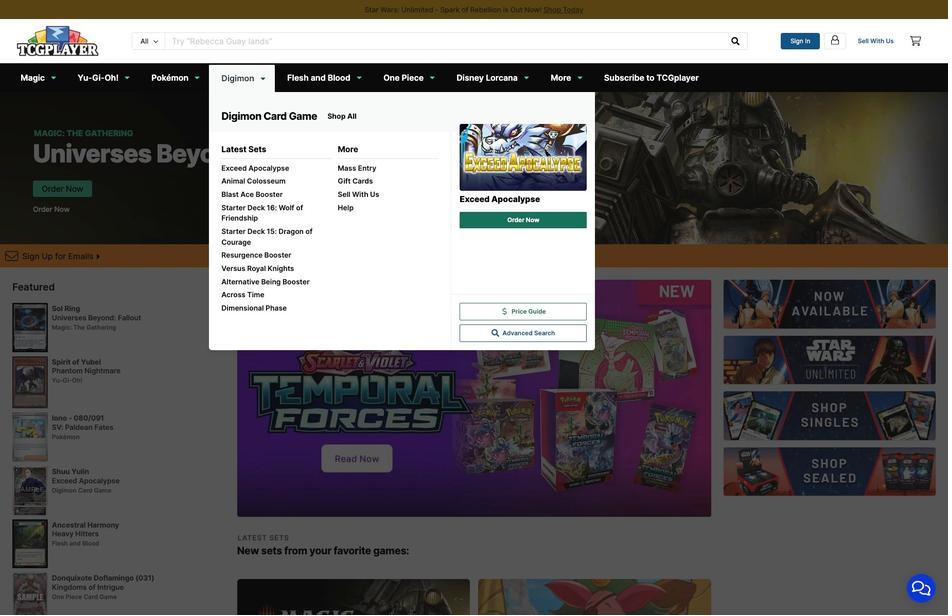 Task type: describe. For each thing, give the bounding box(es) containing it.
user icon image
[[830, 34, 841, 45]]

3 shop star wars: unlimited image from the top
[[724, 392, 936, 441]]

buyer's guide to pokemon tcg temporal forces image
[[237, 280, 711, 517]]

2 shop star wars: unlimited image from the top
[[724, 336, 936, 385]]

envelope image
[[5, 250, 18, 263]]

caret right image
[[96, 253, 100, 261]]

menu inside main navigation navigation
[[209, 116, 596, 351]]

4 shop star wars: unlimited image from the top
[[724, 448, 936, 497]]

view your shopping cart image
[[911, 36, 922, 46]]

magnifying glass image
[[492, 330, 500, 337]]

sol ring image
[[12, 303, 48, 353]]



Task type: locate. For each thing, give the bounding box(es) containing it.
1 shop star wars: unlimited image from the top
[[724, 280, 936, 329]]

iono - 080/091 image
[[12, 413, 48, 462]]

donquixote doflamingo (031) image
[[12, 573, 48, 616]]

shop star wars: unlimited image
[[724, 280, 936, 329], [724, 336, 936, 385], [724, 392, 936, 441], [724, 448, 936, 497]]

tcgplayer.com image
[[16, 26, 99, 57]]

None text field
[[165, 33, 725, 49]]

shuu yulin image
[[12, 467, 48, 516]]

latest sets element
[[222, 163, 333, 314]]

dollar sign image
[[501, 308, 509, 316]]

submit your search image
[[732, 37, 740, 45]]

spirit of yubel image
[[12, 357, 48, 409]]

menu
[[209, 116, 596, 351]]

go to: digimon exceed apocalypse product listings image
[[460, 124, 587, 191]]

more element
[[338, 163, 439, 213]]

application
[[895, 562, 949, 616]]

main navigation navigation
[[0, 0, 949, 616]]

ancestral harmony image
[[12, 520, 48, 569]]



Task type: vqa. For each thing, say whether or not it's contained in the screenshot.
hide your password button image
no



